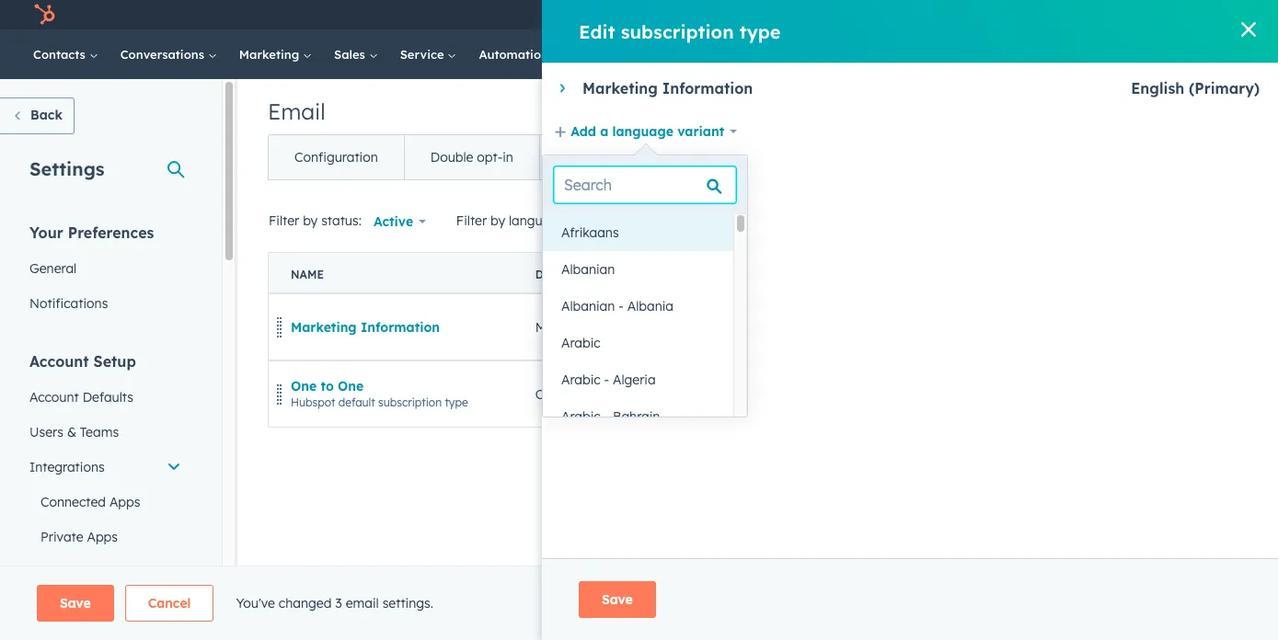 Task type: describe. For each thing, give the bounding box(es) containing it.
active
[[374, 214, 413, 230]]

teams
[[80, 424, 119, 441]]

notifications
[[29, 295, 108, 312]]

apps for connected apps
[[109, 494, 140, 511]]

algeria
[[613, 372, 656, 388]]

by for status:
[[303, 212, 318, 229]]

arabic - bahrain
[[561, 409, 660, 425]]

english
[[1131, 79, 1185, 98]]

email service provider link
[[18, 555, 192, 590]]

apoptosis studios 2
[[1115, 7, 1227, 22]]

apoptosis studios 2 button
[[1084, 0, 1254, 29]]

marketplace downloads
[[29, 603, 176, 619]]

types
[[784, 149, 821, 166]]

general
[[29, 260, 77, 277]]

language:
[[509, 212, 569, 229]]

marketing up a
[[583, 79, 658, 98]]

sales
[[334, 47, 369, 62]]

integrations button
[[18, 450, 192, 485]]

and
[[639, 319, 663, 335]]

contacts link
[[22, 29, 109, 79]]

type inside one to one hubspot default subscription type
[[445, 395, 468, 409]]

marketplace downloads link
[[18, 594, 192, 629]]

account setup element
[[18, 352, 192, 641]]

marketing information button
[[291, 319, 440, 335]]

&
[[67, 424, 76, 441]]

subscription inside one to one hubspot default subscription type
[[378, 395, 442, 409]]

hubspot image
[[33, 4, 55, 26]]

1 vertical spatial marketing information
[[291, 319, 440, 335]]

0 vertical spatial marketing information
[[583, 79, 753, 98]]

subscription
[[700, 149, 780, 166]]

2
[[1220, 7, 1227, 22]]

subscription types
[[700, 149, 821, 166]]

automation link
[[468, 29, 572, 79]]

setup
[[93, 352, 136, 371]]

afrikaans button
[[543, 214, 733, 251]]

notifications button
[[1049, 0, 1080, 29]]

settings
[[29, 157, 104, 180]]

preferences
[[68, 224, 154, 242]]

opt-
[[477, 149, 503, 166]]

english (primary)
[[1131, 79, 1260, 98]]

configuration link
[[269, 135, 404, 179]]

default
[[338, 395, 375, 409]]

upgrade
[[840, 9, 891, 24]]

conversations
[[120, 47, 208, 62]]

configuration
[[295, 149, 378, 166]]

afrikaans
[[561, 225, 619, 241]]

conversations link
[[109, 29, 228, 79]]

1 horizontal spatial subscription
[[621, 20, 734, 43]]

row group containing afrikaans
[[543, 214, 733, 641]]

connected
[[40, 494, 106, 511]]

1 horizontal spatial save button
[[579, 582, 656, 618]]

- for algeria
[[604, 372, 609, 388]]

search image
[[1240, 48, 1253, 61]]

active button
[[362, 203, 438, 240]]

one up arabic - bahrain
[[580, 386, 605, 403]]

general link
[[18, 251, 192, 286]]

0 vertical spatial service
[[400, 47, 448, 62]]

apps for private apps
[[87, 529, 118, 546]]

upgrade image
[[819, 8, 836, 25]]

Search search field
[[554, 167, 736, 203]]

albanian for albanian - albania
[[561, 298, 615, 315]]

bahrain
[[613, 409, 660, 425]]

studios
[[1175, 7, 1217, 22]]

tara schultz image
[[1095, 6, 1111, 23]]

your preferences
[[29, 224, 154, 242]]

marketplaces image
[[956, 8, 972, 25]]

one to one hubspot default subscription type
[[291, 378, 468, 409]]

1 horizontal spatial information
[[662, 79, 753, 98]]

save for the left the 'save' button
[[60, 595, 91, 612]]

you've
[[236, 595, 275, 612]]

arabic for arabic - bahrain
[[561, 409, 601, 425]]

automation
[[479, 47, 552, 62]]

albanian for albanian
[[561, 261, 615, 278]]

email for email
[[268, 98, 326, 125]]

users
[[29, 424, 63, 441]]

name
[[291, 268, 324, 282]]

account defaults
[[29, 389, 133, 406]]

subscription types link
[[674, 135, 846, 179]]

double opt-in
[[430, 149, 513, 166]]

caret image
[[560, 83, 565, 94]]

arabic - algeria
[[561, 372, 656, 388]]

subscriptions link
[[539, 135, 674, 179]]

0 horizontal spatial save button
[[37, 585, 114, 622]]

variant
[[678, 123, 724, 140]]

Search HubSpot search field
[[1020, 39, 1245, 70]]

albania
[[627, 298, 674, 315]]

one to one emails
[[535, 386, 648, 403]]

notifications link
[[18, 286, 192, 321]]

edit subscription type
[[579, 20, 781, 43]]

marketing down the name
[[291, 319, 357, 335]]

albanian - albania
[[561, 298, 674, 315]]

emails
[[608, 386, 648, 403]]

hubspot link
[[22, 4, 69, 26]]

service link
[[389, 29, 468, 79]]



Task type: vqa. For each thing, say whether or not it's contained in the screenshot.
Company inside Company domain name caa.com
no



Task type: locate. For each thing, give the bounding box(es) containing it.
account defaults link
[[18, 380, 192, 415]]

email
[[346, 595, 379, 612]]

account up account defaults
[[29, 352, 89, 371]]

0 vertical spatial apps
[[109, 494, 140, 511]]

subscription right "default"
[[378, 395, 442, 409]]

1 vertical spatial arabic
[[561, 372, 601, 388]]

0 vertical spatial arabic
[[561, 335, 601, 352]]

to for hubspot
[[321, 378, 334, 394]]

row group
[[543, 214, 733, 641]]

one
[[291, 378, 317, 394], [338, 378, 364, 394], [535, 386, 560, 403], [580, 386, 605, 403]]

albanian button
[[543, 251, 733, 288]]

filter for filter by language:
[[456, 212, 487, 229]]

to up hubspot
[[321, 378, 334, 394]]

3
[[335, 595, 342, 612]]

add a language variant button
[[542, 113, 749, 150]]

arabic - bahrain button
[[543, 398, 733, 435]]

- down 'one to one emails' at the bottom of page
[[604, 409, 609, 425]]

arabic inside button
[[561, 372, 601, 388]]

by left status:
[[303, 212, 318, 229]]

sales link
[[323, 29, 389, 79]]

3 arabic from the top
[[561, 409, 601, 425]]

by left language:
[[491, 212, 505, 229]]

subscription right edit
[[621, 20, 734, 43]]

1 horizontal spatial type
[[740, 20, 781, 43]]

connected apps
[[40, 494, 140, 511]]

to
[[321, 378, 334, 394], [564, 386, 576, 403]]

1 by from the left
[[303, 212, 318, 229]]

apoptosis
[[1115, 7, 1171, 22]]

arabic up arabic - bahrain
[[561, 372, 601, 388]]

1 vertical spatial -
[[604, 372, 609, 388]]

- for bahrain
[[604, 409, 609, 425]]

navigation
[[268, 134, 951, 180]]

defaults
[[83, 389, 133, 406]]

language
[[613, 123, 674, 140]]

marketing link
[[228, 29, 323, 79]]

1 vertical spatial service
[[78, 564, 123, 581]]

1 account from the top
[[29, 352, 89, 371]]

service down private apps link
[[78, 564, 123, 581]]

arabic button
[[543, 325, 733, 362]]

search button
[[1230, 39, 1262, 70]]

marketing information up one to one hubspot default subscription type
[[291, 319, 440, 335]]

2 albanian from the top
[[561, 298, 615, 315]]

one up hubspot
[[291, 378, 317, 394]]

settings link
[[1022, 5, 1045, 24]]

0 horizontal spatial information
[[361, 319, 440, 335]]

by
[[303, 212, 318, 229], [491, 212, 505, 229]]

save for the rightmost the 'save' button
[[602, 592, 633, 608]]

filter by language:
[[456, 212, 569, 229]]

changed
[[279, 595, 332, 612]]

marketing information up add a language variant
[[583, 79, 753, 98]]

0 horizontal spatial service
[[78, 564, 123, 581]]

hubspot
[[291, 395, 335, 409]]

navigation containing configuration
[[268, 134, 951, 180]]

apps up private apps link
[[109, 494, 140, 511]]

account up users
[[29, 389, 79, 406]]

menu
[[807, 0, 1256, 29]]

0 vertical spatial -
[[619, 298, 624, 315]]

close image
[[1242, 22, 1256, 37]]

add a language variant
[[567, 123, 724, 140]]

subscription
[[621, 20, 734, 43], [378, 395, 442, 409]]

marketplaces button
[[945, 0, 983, 29]]

2 account from the top
[[29, 389, 79, 406]]

service inside account setup element
[[78, 564, 123, 581]]

2 filter from the left
[[456, 212, 487, 229]]

(primary)
[[1189, 79, 1260, 98]]

2 by from the left
[[491, 212, 505, 229]]

1 horizontal spatial email
[[268, 98, 326, 125]]

information up variant
[[662, 79, 753, 98]]

1 horizontal spatial filter
[[456, 212, 487, 229]]

0 horizontal spatial filter
[[269, 212, 299, 229]]

downloads
[[108, 603, 176, 619]]

email service provider
[[40, 564, 177, 581]]

by for language:
[[491, 212, 505, 229]]

information up one to one hubspot default subscription type
[[361, 319, 440, 335]]

information
[[662, 79, 753, 98], [361, 319, 440, 335]]

1 filter from the left
[[269, 212, 299, 229]]

1 horizontal spatial by
[[491, 212, 505, 229]]

notifications image
[[1056, 8, 1073, 25]]

0 vertical spatial albanian
[[561, 261, 615, 278]]

one up "default"
[[338, 378, 364, 394]]

marketing offers and updates.
[[535, 319, 719, 335]]

type
[[740, 20, 781, 43], [445, 395, 468, 409]]

help image
[[994, 8, 1011, 25]]

1 vertical spatial type
[[445, 395, 468, 409]]

0 horizontal spatial to
[[321, 378, 334, 394]]

- left 'algeria'
[[604, 372, 609, 388]]

arabic - algeria button
[[543, 362, 733, 398]]

private
[[40, 529, 83, 546]]

- up offers
[[619, 298, 624, 315]]

to for emails
[[564, 386, 576, 403]]

albanian - albania button
[[543, 288, 733, 325]]

0 vertical spatial information
[[662, 79, 753, 98]]

0 vertical spatial account
[[29, 352, 89, 371]]

connected apps link
[[18, 485, 192, 520]]

account for account setup
[[29, 352, 89, 371]]

account setup
[[29, 352, 136, 371]]

arabic
[[561, 335, 601, 352], [561, 372, 601, 388], [561, 409, 601, 425]]

one left arabic - algeria
[[535, 386, 560, 403]]

1 vertical spatial account
[[29, 389, 79, 406]]

1 horizontal spatial save
[[602, 592, 633, 608]]

0 vertical spatial email
[[268, 98, 326, 125]]

albanian down the description
[[561, 298, 615, 315]]

email inside account setup element
[[40, 564, 74, 581]]

0 vertical spatial type
[[740, 20, 781, 43]]

email up configuration
[[268, 98, 326, 125]]

1 albanian from the top
[[561, 261, 615, 278]]

2 arabic from the top
[[561, 372, 601, 388]]

provider
[[126, 564, 177, 581]]

0 horizontal spatial subscription
[[378, 395, 442, 409]]

users & teams
[[29, 424, 119, 441]]

service
[[400, 47, 448, 62], [78, 564, 123, 581]]

save button
[[579, 582, 656, 618], [37, 585, 114, 622]]

1 horizontal spatial to
[[564, 386, 576, 403]]

apps
[[109, 494, 140, 511], [87, 529, 118, 546]]

back link
[[0, 98, 74, 134]]

to inside one to one hubspot default subscription type
[[321, 378, 334, 394]]

0 horizontal spatial marketing information
[[291, 319, 440, 335]]

all
[[581, 214, 597, 230]]

marketing left offers
[[535, 319, 597, 335]]

account
[[29, 352, 89, 371], [29, 389, 79, 406]]

arabic for arabic
[[561, 335, 601, 352]]

account for account defaults
[[29, 389, 79, 406]]

albanian inside albanian button
[[561, 261, 615, 278]]

arabic up arabic - algeria
[[561, 335, 601, 352]]

back
[[30, 107, 62, 123]]

0 vertical spatial subscription
[[621, 20, 734, 43]]

calling icon image
[[917, 7, 934, 24]]

1 vertical spatial information
[[361, 319, 440, 335]]

calling icon button
[[910, 3, 941, 27]]

marketing left the sales
[[239, 47, 303, 62]]

- inside button
[[604, 372, 609, 388]]

menu containing apoptosis studios 2
[[807, 0, 1256, 29]]

all button
[[569, 203, 622, 240]]

1 vertical spatial apps
[[87, 529, 118, 546]]

email down private
[[40, 564, 74, 581]]

users & teams link
[[18, 415, 192, 450]]

2 vertical spatial -
[[604, 409, 609, 425]]

apps up email service provider link
[[87, 529, 118, 546]]

double opt-in link
[[404, 135, 539, 179]]

your
[[29, 224, 63, 242]]

- for albania
[[619, 298, 624, 315]]

0 horizontal spatial by
[[303, 212, 318, 229]]

description
[[535, 268, 615, 282]]

albanian inside albanian - albania button
[[561, 298, 615, 315]]

double
[[430, 149, 473, 166]]

one to one button
[[291, 378, 364, 394]]

marketing
[[239, 47, 303, 62], [583, 79, 658, 98], [291, 319, 357, 335], [535, 319, 597, 335]]

filter down double opt-in link
[[456, 212, 487, 229]]

0 horizontal spatial type
[[445, 395, 468, 409]]

to up arabic - bahrain
[[564, 386, 576, 403]]

contacts
[[33, 47, 89, 62]]

1 arabic from the top
[[561, 335, 601, 352]]

marketing information
[[583, 79, 753, 98], [291, 319, 440, 335]]

settings image
[[1025, 8, 1042, 24]]

0 horizontal spatial save
[[60, 595, 91, 612]]

arabic down 'one to one emails' at the bottom of page
[[561, 409, 601, 425]]

albanian down afrikaans
[[561, 261, 615, 278]]

service right sales link
[[400, 47, 448, 62]]

a
[[600, 123, 609, 140]]

integrations
[[29, 459, 105, 476]]

private apps
[[40, 529, 118, 546]]

2 vertical spatial arabic
[[561, 409, 601, 425]]

filter by status:
[[269, 212, 362, 229]]

edit
[[579, 20, 615, 43]]

you've changed 3 email settings.
[[236, 595, 433, 612]]

email
[[268, 98, 326, 125], [40, 564, 74, 581]]

filter left status:
[[269, 212, 299, 229]]

1 horizontal spatial marketing information
[[583, 79, 753, 98]]

in
[[503, 149, 513, 166]]

arabic for arabic - algeria
[[561, 372, 601, 388]]

updates.
[[666, 319, 719, 335]]

filter for filter by status:
[[269, 212, 299, 229]]

1 vertical spatial email
[[40, 564, 74, 581]]

marketplace
[[29, 603, 105, 619]]

your preferences element
[[18, 223, 192, 321]]

0 horizontal spatial email
[[40, 564, 74, 581]]

1 horizontal spatial service
[[400, 47, 448, 62]]

1 vertical spatial subscription
[[378, 395, 442, 409]]

email for email service provider
[[40, 564, 74, 581]]

1 vertical spatial albanian
[[561, 298, 615, 315]]



